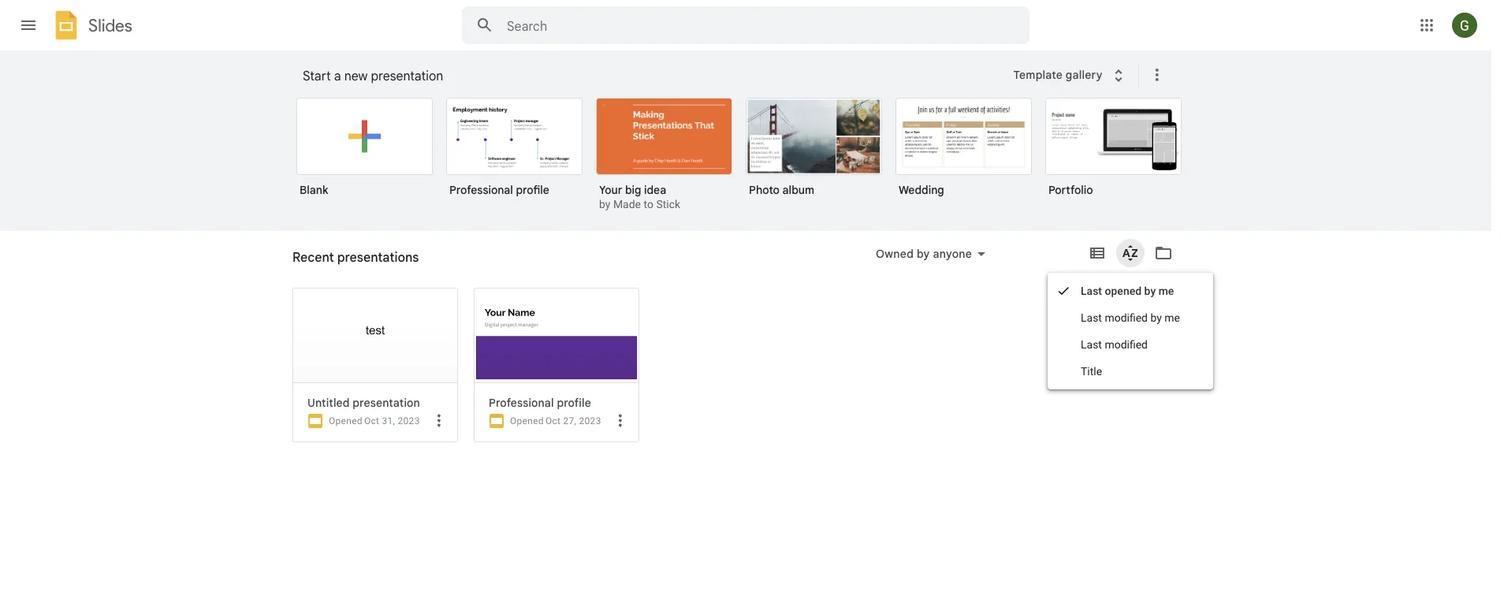 Task type: vqa. For each thing, say whether or not it's contained in the screenshot.
UNTITLED PRESENTATION
yes



Task type: describe. For each thing, give the bounding box(es) containing it.
made to stick link
[[613, 198, 680, 211]]

me for last modified by me
[[1165, 311, 1180, 324]]

your big idea by made to stick
[[599, 183, 680, 211]]

opened for professional
[[510, 415, 544, 427]]

stick
[[656, 198, 680, 211]]

blank
[[300, 183, 328, 197]]

0 vertical spatial professional
[[449, 183, 513, 197]]

presentation inside heading
[[371, 68, 443, 84]]

menu containing last opened by me
[[1048, 273, 1213, 389]]

2 recent presentations from the top
[[292, 255, 403, 269]]

Search bar text field
[[507, 18, 990, 34]]

a
[[334, 68, 341, 84]]

last opened by me
[[1081, 284, 1174, 297]]

presentation inside "option"
[[353, 396, 420, 410]]

opened oct 31, 2023
[[329, 415, 420, 427]]

0 vertical spatial professional profile
[[449, 183, 549, 197]]

last modified by me
[[1081, 311, 1180, 324]]

professional profile google slides element
[[489, 396, 632, 410]]

last for last modified
[[1081, 338, 1102, 351]]

31,
[[382, 415, 395, 427]]

by right opened
[[1144, 284, 1156, 297]]

new
[[344, 68, 368, 84]]

recent presentations list box
[[292, 288, 1199, 607]]

main menu image
[[19, 16, 38, 35]]

idea
[[644, 183, 666, 197]]

last for last opened by me
[[1081, 284, 1102, 297]]

1 recent presentations from the top
[[292, 249, 419, 265]]

album
[[783, 183, 815, 197]]

portfolio
[[1049, 183, 1093, 197]]

start a new presentation heading
[[303, 50, 1003, 101]]

professional profile option for blank option
[[446, 98, 583, 208]]

template gallery
[[1013, 68, 1103, 82]]

your
[[599, 183, 622, 197]]

0 horizontal spatial profile
[[516, 183, 549, 197]]

portfolio option
[[1045, 98, 1182, 208]]

owned by anyone button
[[866, 244, 996, 263]]

recent inside heading
[[292, 249, 334, 265]]

owned
[[876, 247, 914, 261]]



Task type: locate. For each thing, give the bounding box(es) containing it.
1 vertical spatial professional
[[489, 396, 554, 410]]

list box
[[296, 95, 1203, 232]]

opened down professional profile google slides element
[[510, 415, 544, 427]]

last opened by me oct 27, 2023 element
[[545, 415, 601, 427]]

me right opened
[[1159, 284, 1174, 297]]

untitled presentation option
[[292, 288, 458, 607]]

last opened by me oct 31, 2023 element
[[364, 415, 420, 427]]

photo
[[749, 183, 780, 197]]

0 vertical spatial last
[[1081, 284, 1102, 297]]

1 horizontal spatial 2023
[[579, 415, 601, 427]]

by inside your big idea by made to stick
[[599, 198, 611, 211]]

modified
[[1105, 311, 1148, 324], [1105, 338, 1148, 351]]

last up last modified
[[1081, 311, 1102, 324]]

search image
[[469, 9, 501, 41]]

2 modified from the top
[[1105, 338, 1148, 351]]

2 oct from the left
[[545, 415, 561, 427]]

untitled presentation
[[307, 396, 420, 410]]

professional profile option for untitled presentation "option" on the left of page
[[474, 288, 639, 607]]

by down your
[[599, 198, 611, 211]]

recent presentations
[[292, 249, 419, 265], [292, 255, 403, 269]]

last
[[1081, 284, 1102, 297], [1081, 311, 1102, 324], [1081, 338, 1102, 351]]

0 horizontal spatial opened
[[329, 415, 363, 427]]

last up title
[[1081, 338, 1102, 351]]

professional profile option
[[446, 98, 583, 208], [474, 288, 639, 607]]

1 vertical spatial me
[[1165, 311, 1180, 324]]

last for last modified by me
[[1081, 311, 1102, 324]]

2 2023 from the left
[[579, 415, 601, 427]]

profile inside professional profile google slides element
[[557, 396, 591, 410]]

title
[[1081, 365, 1102, 378]]

presentation right new
[[371, 68, 443, 84]]

None search field
[[462, 6, 1030, 44]]

2 recent from the top
[[292, 255, 329, 269]]

opened
[[1105, 284, 1142, 297]]

2023 inside untitled presentation "option"
[[398, 415, 420, 427]]

2023 right 31,
[[398, 415, 420, 427]]

gallery
[[1066, 68, 1103, 82]]

last left opened
[[1081, 284, 1102, 297]]

modified for last modified by me
[[1105, 311, 1148, 324]]

1 modified from the top
[[1105, 311, 1148, 324]]

oct inside untitled presentation "option"
[[364, 415, 379, 427]]

slides
[[88, 15, 132, 36]]

1 horizontal spatial opened
[[510, 415, 544, 427]]

photo album
[[749, 183, 815, 197]]

1 recent from the top
[[292, 249, 334, 265]]

untitled
[[307, 396, 350, 410]]

opened
[[329, 415, 363, 427], [510, 415, 544, 427]]

by
[[599, 198, 611, 211], [917, 247, 930, 261], [1144, 284, 1156, 297], [1151, 311, 1162, 324]]

2 opened from the left
[[510, 415, 544, 427]]

untitled presentation google slides element
[[307, 396, 451, 410]]

0 vertical spatial profile
[[516, 183, 549, 197]]

0 vertical spatial presentation
[[371, 68, 443, 84]]

2 last from the top
[[1081, 311, 1102, 324]]

photo album option
[[746, 98, 882, 208]]

2023 right 27,
[[579, 415, 601, 427]]

opened oct 27, 2023
[[510, 415, 601, 427]]

me down last opened by me
[[1165, 311, 1180, 324]]

modified down last modified by me on the right
[[1105, 338, 1148, 351]]

profile up last opened by me oct 27, 2023 element
[[557, 396, 591, 410]]

presentation
[[371, 68, 443, 84], [353, 396, 420, 410]]

recent
[[292, 249, 334, 265], [292, 255, 329, 269]]

list box containing blank
[[296, 95, 1203, 232]]

your big idea option
[[596, 98, 732, 213]]

opened for untitled
[[329, 415, 363, 427]]

wedding option
[[896, 98, 1032, 208]]

profile
[[516, 183, 549, 197], [557, 396, 591, 410]]

1 horizontal spatial oct
[[545, 415, 561, 427]]

profile left your
[[516, 183, 549, 197]]

oct
[[364, 415, 379, 427], [545, 415, 561, 427]]

slides link
[[50, 9, 132, 44]]

by inside popup button
[[917, 247, 930, 261]]

me for last opened by me
[[1159, 284, 1174, 297]]

1 horizontal spatial profile
[[557, 396, 591, 410]]

1 vertical spatial modified
[[1105, 338, 1148, 351]]

start
[[303, 68, 331, 84]]

oct left 27,
[[545, 415, 561, 427]]

1 vertical spatial presentation
[[353, 396, 420, 410]]

to
[[644, 198, 654, 211]]

2023 for profile
[[579, 415, 601, 427]]

big
[[625, 183, 641, 197]]

1 oct from the left
[[364, 415, 379, 427]]

1 vertical spatial profile
[[557, 396, 591, 410]]

menu
[[1048, 273, 1213, 389]]

last modified
[[1081, 338, 1148, 351]]

opened down untitled
[[329, 415, 363, 427]]

0 vertical spatial professional profile option
[[446, 98, 583, 208]]

3 last from the top
[[1081, 338, 1102, 351]]

professional profile
[[449, 183, 549, 197], [489, 396, 591, 410]]

1 last from the top
[[1081, 284, 1102, 297]]

professional profile inside recent presentations list box
[[489, 396, 591, 410]]

made
[[613, 198, 641, 211]]

2023
[[398, 415, 420, 427], [579, 415, 601, 427]]

professional
[[449, 183, 513, 197], [489, 396, 554, 410]]

professional inside professional profile google slides element
[[489, 396, 554, 410]]

2023 for presentation
[[398, 415, 420, 427]]

1 vertical spatial professional profile option
[[474, 288, 639, 607]]

blank option
[[296, 98, 433, 208]]

modified for last modified
[[1105, 338, 1148, 351]]

0 horizontal spatial 2023
[[398, 415, 420, 427]]

2 vertical spatial last
[[1081, 338, 1102, 351]]

template gallery button
[[1003, 61, 1138, 89]]

1 2023 from the left
[[398, 415, 420, 427]]

0 horizontal spatial oct
[[364, 415, 379, 427]]

by right owned
[[917, 247, 930, 261]]

0 vertical spatial modified
[[1105, 311, 1148, 324]]

wedding
[[899, 183, 944, 197]]

by down last opened by me
[[1151, 311, 1162, 324]]

presentation up 31,
[[353, 396, 420, 410]]

1 opened from the left
[[329, 415, 363, 427]]

oct for profile
[[545, 415, 561, 427]]

me
[[1159, 284, 1174, 297], [1165, 311, 1180, 324]]

anyone
[[933, 247, 972, 261]]

start a new presentation
[[303, 68, 443, 84]]

0 vertical spatial me
[[1159, 284, 1174, 297]]

more actions. image
[[1145, 65, 1167, 84]]

opened inside untitled presentation "option"
[[329, 415, 363, 427]]

modified down last opened by me
[[1105, 311, 1148, 324]]

oct left 31,
[[364, 415, 379, 427]]

recent presentations heading
[[292, 231, 419, 281]]

owned by anyone
[[876, 247, 972, 261]]

1 vertical spatial last
[[1081, 311, 1102, 324]]

presentations inside heading
[[337, 249, 419, 265]]

27,
[[563, 415, 577, 427]]

template
[[1013, 68, 1063, 82]]

oct for presentation
[[364, 415, 379, 427]]

1 vertical spatial professional profile
[[489, 396, 591, 410]]

presentations
[[337, 249, 419, 265], [332, 255, 403, 269]]



